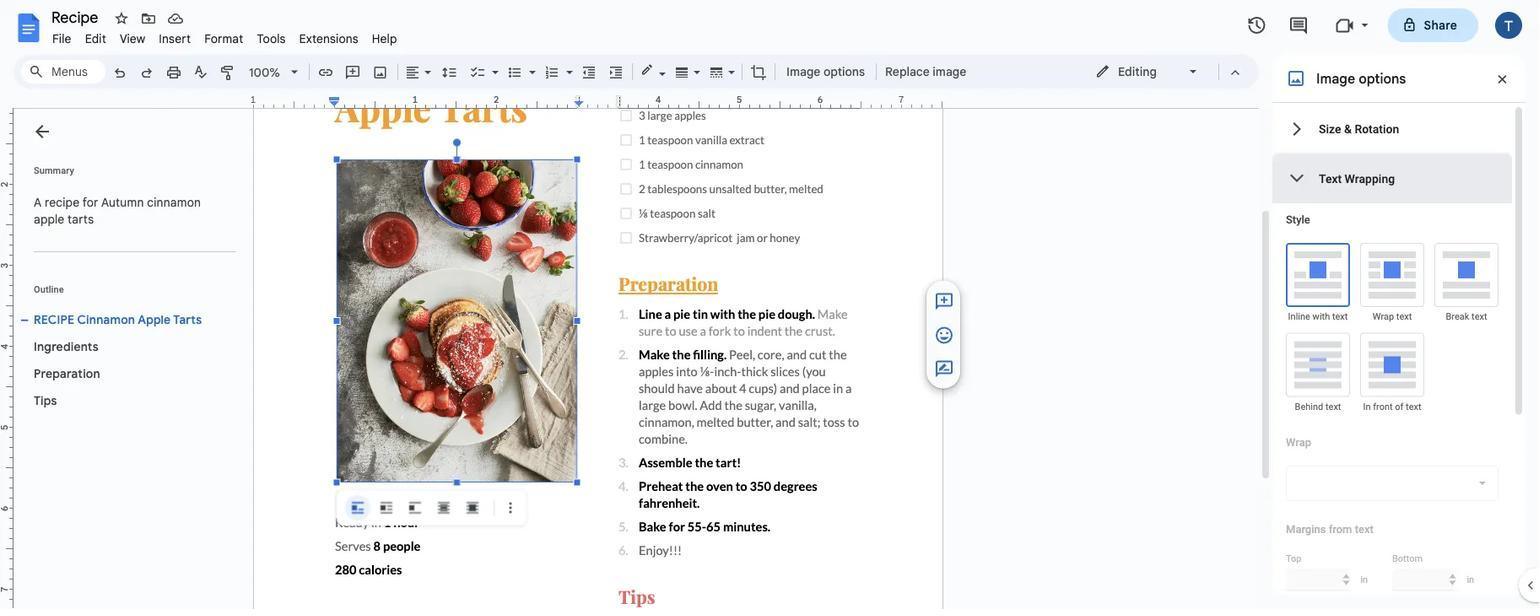 Task type: locate. For each thing, give the bounding box(es) containing it.
recipe cinnamon apple tarts
[[34, 312, 202, 327]]

margins from text
[[1286, 523, 1374, 536]]

1 horizontal spatial image
[[1316, 70, 1355, 87]]

apple
[[34, 212, 64, 227]]

image options inside "section"
[[1316, 70, 1406, 87]]

0 horizontal spatial in
[[1361, 575, 1368, 585]]

behind text radio right break text option
[[431, 495, 457, 521]]

1 size image from the top
[[934, 325, 954, 346]]

Break text radio
[[403, 495, 428, 521]]

toolbar
[[333, 0, 523, 521]]

text right with
[[1332, 311, 1348, 322]]

1 in from the left
[[1361, 575, 1368, 585]]

wrap for wrap text
[[1373, 311, 1394, 322]]

preparation
[[34, 366, 100, 381]]

wrap text radio up wrap text
[[1360, 243, 1425, 307]]

wrap text radio left break text option
[[374, 495, 399, 521]]

extensions menu item
[[293, 29, 365, 49]]

mode and view toolbar
[[1083, 55, 1249, 89]]

behind text radio inside the "image options" "section"
[[1286, 333, 1350, 397]]

0 horizontal spatial image options
[[787, 64, 865, 79]]

autumn
[[101, 195, 144, 210]]

behind text
[[1295, 401, 1341, 412]]

0 vertical spatial behind text radio
[[1286, 333, 1350, 397]]

Bottom margin, measured in inches. Value must be between 0 and 22 text field
[[1392, 568, 1456, 591]]

edit
[[85, 31, 106, 46]]

view
[[120, 31, 145, 46]]

1 vertical spatial size image
[[934, 359, 954, 379]]

image options up size & rotation
[[1316, 70, 1406, 87]]

editing
[[1118, 64, 1157, 79]]

border dash image
[[707, 60, 727, 84]]

size image
[[934, 325, 954, 346], [934, 359, 954, 379]]

menu bar containing file
[[46, 22, 404, 50]]

Zoom text field
[[245, 61, 285, 84]]

1 vertical spatial wrap
[[1286, 436, 1311, 449]]

text wrapping
[[1319, 172, 1395, 185]]

inline with text
[[1288, 311, 1348, 322]]

0 horizontal spatial image
[[787, 64, 821, 79]]

left margin image
[[254, 95, 339, 108]]

1 horizontal spatial in
[[1467, 575, 1474, 585]]

tools menu item
[[250, 29, 293, 49]]

format menu item
[[198, 29, 250, 49]]

0 vertical spatial wrap
[[1373, 311, 1394, 322]]

options inside "section"
[[1359, 70, 1406, 87]]

Break text radio
[[1435, 243, 1499, 307]]

text wrapping tab
[[1273, 154, 1512, 203]]

summary heading
[[34, 164, 74, 177]]

1 vertical spatial behind text radio
[[431, 495, 457, 521]]

image options up right margin image
[[787, 64, 865, 79]]

Inline with text radio
[[1286, 243, 1350, 307]]

wrap text options list box
[[1286, 466, 1499, 501]]

1 horizontal spatial wrap text radio
[[1360, 243, 1425, 307]]

image options button
[[779, 59, 873, 84]]

1 horizontal spatial behind text radio
[[1286, 333, 1350, 397]]

option group
[[333, 0, 485, 521]]

menu bar inside the menu bar banner
[[46, 22, 404, 50]]

margins
[[1286, 523, 1326, 536]]

bottom
[[1392, 554, 1423, 564]]

text right behind
[[1326, 401, 1341, 412]]

behind text radio up behind text at the right bottom of the page
[[1286, 333, 1350, 397]]

wrap text radio inside the "image options" "section"
[[1360, 243, 1425, 307]]

2 size image from the top
[[934, 359, 954, 379]]

wrap down behind
[[1286, 436, 1311, 449]]

share button
[[1388, 8, 1479, 42]]

1 horizontal spatial options
[[1359, 70, 1406, 87]]

file
[[52, 31, 71, 46]]

0 vertical spatial wrap text radio
[[1360, 243, 1425, 307]]

image options application
[[0, 0, 1539, 609]]

outline
[[34, 284, 64, 295]]

1 horizontal spatial wrap
[[1373, 311, 1394, 322]]

image
[[933, 64, 967, 79]]

Star checkbox
[[110, 7, 133, 30]]

in
[[1361, 575, 1368, 585], [1467, 575, 1474, 585]]

document outline element
[[14, 109, 243, 609]]

In front of text radio
[[460, 495, 485, 521]]

option group inside the image options application
[[333, 0, 485, 521]]

tarts
[[173, 312, 202, 327]]

image options section
[[1273, 55, 1526, 609]]

image
[[787, 64, 821, 79], [1316, 70, 1355, 87]]

break text
[[1446, 311, 1487, 322]]

0 horizontal spatial options
[[824, 64, 865, 79]]

2 in from the left
[[1467, 575, 1474, 585]]

0 horizontal spatial behind text radio
[[431, 495, 457, 521]]

image inside "section"
[[1316, 70, 1355, 87]]

size image
[[934, 291, 954, 312]]

replace image button
[[880, 59, 971, 84]]

options up right margin image
[[824, 64, 865, 79]]

In front of text radio
[[1360, 333, 1425, 397]]

menu bar
[[46, 22, 404, 50]]

wrap for wrap
[[1286, 436, 1311, 449]]

tips
[[34, 393, 57, 408]]

outline heading
[[14, 283, 243, 306]]

options up rotation
[[1359, 70, 1406, 87]]

1 horizontal spatial image options
[[1316, 70, 1406, 87]]

0 horizontal spatial wrap text radio
[[374, 495, 399, 521]]

wrapping
[[1345, 172, 1395, 185]]

Behind text radio
[[1286, 333, 1350, 397], [431, 495, 457, 521]]

in right top margin, measured in inches. value must be between 0 and 22 text box
[[1361, 575, 1368, 585]]

text
[[1319, 172, 1342, 185]]

wrap up in front of text radio
[[1373, 311, 1394, 322]]

for
[[83, 195, 98, 210]]

Wrap text radio
[[1360, 243, 1425, 307], [374, 495, 399, 521]]

in right "bottom margin, measured in inches. value must be between 0 and 22" text box at the bottom right of page
[[1467, 575, 1474, 585]]

image options
[[787, 64, 865, 79], [1316, 70, 1406, 87]]

extensions
[[299, 31, 358, 46]]

top
[[1286, 554, 1302, 564]]

in for top
[[1361, 575, 1368, 585]]

0 horizontal spatial wrap
[[1286, 436, 1311, 449]]

image options inside button
[[787, 64, 865, 79]]

in front of text
[[1363, 401, 1422, 412]]

wrap
[[1373, 311, 1394, 322], [1286, 436, 1311, 449]]

text
[[1332, 311, 1348, 322], [1396, 311, 1412, 322], [1472, 311, 1487, 322], [1326, 401, 1341, 412], [1406, 401, 1422, 412], [1355, 523, 1374, 536]]

In line radio
[[333, 0, 403, 521]]

options
[[824, 64, 865, 79], [1359, 70, 1406, 87]]

a recipe for autumn cinnamon apple tarts
[[34, 195, 204, 227]]

border weight image
[[673, 60, 692, 84]]

size
[[1319, 122, 1341, 136]]

0 vertical spatial size image
[[934, 325, 954, 346]]

replace
[[885, 64, 930, 79]]



Task type: describe. For each thing, give the bounding box(es) containing it.
of
[[1395, 401, 1404, 412]]

right margin image
[[857, 95, 942, 108]]

summary
[[34, 165, 74, 176]]

menu bar banner
[[0, 0, 1539, 609]]

break
[[1446, 311, 1470, 322]]

apple
[[138, 312, 171, 327]]

wrap text options image
[[1473, 473, 1493, 494]]

&
[[1344, 122, 1352, 136]]

insert
[[159, 31, 191, 46]]

size & rotation tab
[[1273, 104, 1512, 154]]

text right break
[[1472, 311, 1487, 322]]

wrap text
[[1373, 311, 1412, 322]]

summary element
[[25, 186, 236, 236]]

insert image image
[[371, 60, 390, 84]]

Rename text field
[[46, 7, 108, 27]]

checklist menu image
[[488, 61, 499, 67]]

help
[[372, 31, 397, 46]]

front
[[1373, 401, 1393, 412]]

behind
[[1295, 401, 1323, 412]]

view menu item
[[113, 29, 152, 49]]

tools
[[257, 31, 286, 46]]

file menu item
[[46, 29, 78, 49]]

with
[[1313, 311, 1330, 322]]

cinnamon
[[77, 312, 135, 327]]

style
[[1286, 214, 1310, 226]]

recipe
[[34, 312, 75, 327]]

main toolbar
[[105, 59, 972, 87]]

text right from on the right
[[1355, 523, 1374, 536]]

help menu item
[[365, 29, 404, 49]]

text up in front of text radio
[[1396, 311, 1412, 322]]

rotation
[[1355, 122, 1399, 136]]

1
[[250, 94, 256, 105]]

editing button
[[1084, 59, 1211, 84]]

from
[[1329, 523, 1352, 536]]

line & paragraph spacing image
[[440, 60, 460, 84]]

a
[[34, 195, 42, 210]]

size & rotation
[[1319, 122, 1399, 136]]

format
[[204, 31, 243, 46]]

share
[[1424, 18, 1457, 32]]

Top margin, measured in inches. Value must be between 0 and 22 text field
[[1286, 568, 1350, 591]]

Zoom field
[[242, 60, 305, 85]]

tarts
[[68, 212, 94, 227]]

ingredients
[[34, 339, 99, 354]]

in
[[1363, 401, 1371, 412]]

recipe
[[45, 195, 80, 210]]

in for bottom
[[1467, 575, 1474, 585]]

text right of
[[1406, 401, 1422, 412]]

image inside button
[[787, 64, 821, 79]]

insert menu item
[[152, 29, 198, 49]]

edit menu item
[[78, 29, 113, 49]]

cinnamon
[[147, 195, 201, 210]]

options inside button
[[824, 64, 865, 79]]

replace image
[[885, 64, 967, 79]]

inline
[[1288, 311, 1311, 322]]

1 vertical spatial wrap text radio
[[374, 495, 399, 521]]

Menus field
[[21, 60, 105, 84]]



Task type: vqa. For each thing, say whether or not it's contained in the screenshot.
the top the wrap
yes



